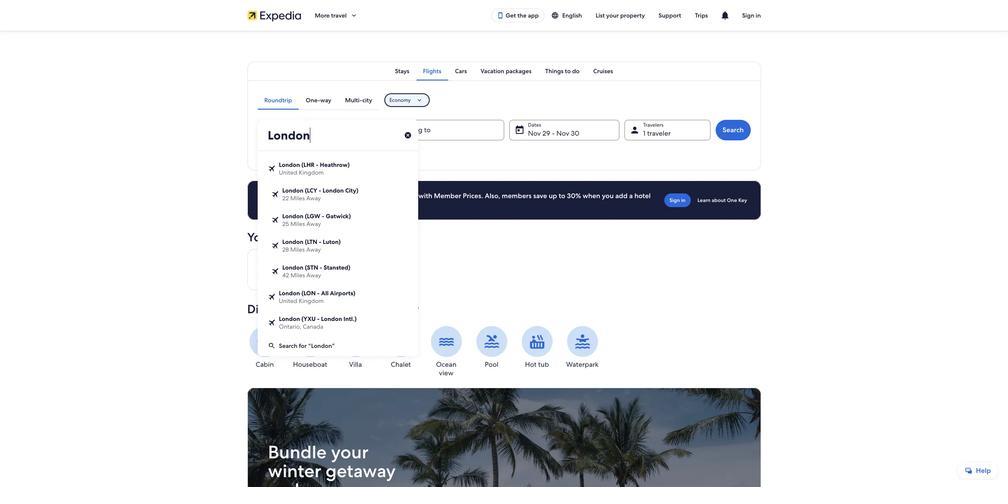 Task type: describe. For each thing, give the bounding box(es) containing it.
new
[[325, 301, 349, 317]]

car
[[354, 149, 362, 157]]

•
[[306, 276, 308, 283]]

small image for london (lcy - london city)
[[271, 191, 279, 198]]

sign in button
[[736, 5, 768, 26]]

more travel button
[[308, 5, 365, 26]]

learn
[[698, 197, 711, 204]]

25 inside 'london (lgw - gatwick) 25 miles away'
[[282, 220, 289, 228]]

in inside stays in new york tue, nov 21 – sat, nov 25 2 travelers • 1 room
[[295, 256, 301, 265]]

nov down york
[[325, 266, 336, 274]]

1 inside dropdown button
[[643, 129, 646, 138]]

london for (stn
[[282, 264, 304, 271]]

sign in inside the sign in dropdown button
[[742, 12, 761, 19]]

search for search for "london"
[[279, 342, 298, 350]]

flights
[[423, 67, 441, 75]]

tub
[[538, 360, 549, 369]]

do
[[572, 67, 580, 75]]

member
[[434, 191, 461, 200]]

1 traveler
[[643, 129, 671, 138]]

about
[[712, 197, 726, 204]]

vacation packages
[[481, 67, 532, 75]]

economy
[[390, 97, 411, 104]]

22
[[282, 194, 289, 202]]

communication center icon image
[[720, 10, 730, 21]]

discover
[[247, 301, 294, 317]]

english button
[[544, 8, 589, 23]]

nov 29 - nov 30 button
[[509, 120, 619, 140]]

sign in inside sign in link
[[670, 197, 686, 204]]

app
[[528, 12, 539, 19]]

london for (lhr
[[279, 161, 300, 169]]

luton)
[[323, 238, 341, 246]]

your for list
[[606, 12, 619, 19]]

stays image
[[258, 265, 268, 275]]

discover your new favorite stay
[[247, 301, 419, 317]]

traveler
[[647, 129, 671, 138]]

stays in new york tue, nov 21 – sat, nov 25 2 travelers • 1 room
[[276, 256, 344, 283]]

kingdom inside london (lon - all airports) united kingdom
[[299, 297, 324, 305]]

winter
[[268, 460, 321, 483]]

up
[[549, 191, 557, 200]]

things
[[545, 67, 564, 75]]

- for (stn
[[320, 264, 322, 271]]

travelers
[[281, 276, 304, 283]]

multi-city link
[[338, 91, 379, 110]]

houseboat button
[[293, 326, 328, 369]]

- for (lon
[[317, 289, 320, 297]]

property
[[620, 12, 645, 19]]

away for (ltn
[[306, 246, 321, 253]]

heathrow)
[[320, 161, 350, 169]]

all
[[321, 289, 329, 297]]

save inside the bundle your winter getaway and save
[[304, 478, 340, 487]]

42
[[282, 271, 289, 279]]

london for (yxu
[[279, 315, 300, 323]]

–
[[309, 266, 312, 274]]

- for (yxu
[[317, 315, 320, 323]]

also,
[[485, 191, 500, 200]]

10%
[[303, 191, 316, 200]]

london for (ltn
[[282, 238, 304, 246]]

houseboat
[[293, 360, 327, 369]]

york
[[319, 256, 333, 265]]

members
[[502, 191, 532, 200]]

recent
[[275, 230, 311, 245]]

london left "city)" in the top left of the page
[[323, 187, 344, 194]]

when
[[583, 191, 600, 200]]

ocean
[[436, 360, 457, 369]]

waterpark button
[[565, 326, 600, 369]]

london (ltn - luton) 28 miles away
[[282, 238, 341, 253]]

one
[[727, 197, 737, 204]]

(lon
[[302, 289, 316, 297]]

gatwick)
[[326, 212, 351, 220]]

Leaving from text field
[[258, 120, 418, 151]]

- for (lcy
[[319, 187, 321, 194]]

search for search
[[723, 125, 744, 134]]

list your property
[[596, 12, 645, 19]]

small image for london (ltn - luton)
[[271, 242, 279, 250]]

miles for (stn
[[291, 271, 305, 279]]

small image for london (lon - all airports)
[[268, 293, 276, 301]]

cruises link
[[587, 62, 620, 81]]

list your property link
[[589, 8, 652, 23]]

way
[[320, 96, 332, 104]]

waterpark
[[566, 360, 599, 369]]

view
[[439, 369, 454, 378]]

hotel
[[635, 191, 651, 200]]

small image for london (yxu - london intl.)
[[268, 319, 276, 327]]

1 horizontal spatial in
[[681, 197, 686, 204]]

(lcy
[[305, 187, 317, 194]]

a right add
[[629, 191, 633, 200]]

favorite
[[352, 301, 394, 317]]

canada
[[303, 323, 323, 331]]

21
[[302, 266, 307, 274]]

to right place
[[302, 149, 308, 157]]

hot
[[525, 360, 537, 369]]

learn about one key link
[[694, 194, 751, 207]]

prices.
[[463, 191, 483, 200]]

on
[[344, 191, 352, 200]]

30%
[[567, 191, 581, 200]]

economy button
[[384, 93, 430, 107]]

get the app link
[[492, 9, 544, 22]]

united inside london (lon - all airports) united kingdom
[[279, 297, 297, 305]]

miles for (ltn
[[290, 246, 305, 253]]

- for 29
[[552, 129, 555, 138]]

london for (lon
[[279, 289, 300, 297]]

learn about one key
[[698, 197, 747, 204]]

your for bundle
[[331, 441, 368, 464]]

more
[[326, 191, 342, 200]]

intl.)
[[344, 315, 357, 323]]

pool button
[[474, 326, 509, 369]]

kingdom inside london (lhr - heathrow) united kingdom
[[299, 169, 324, 176]]

hot tub button
[[520, 326, 555, 369]]

cabin
[[256, 360, 274, 369]]

stays for stays in new york tue, nov 21 – sat, nov 25 2 travelers • 1 room
[[276, 256, 293, 265]]

to left flight
[[287, 200, 293, 209]]

to right the up
[[559, 191, 566, 200]]

1 inside stays in new york tue, nov 21 – sat, nov 25 2 travelers • 1 room
[[310, 276, 312, 283]]

(yxu
[[302, 315, 316, 323]]

29
[[543, 129, 550, 138]]

add a car
[[337, 149, 362, 157]]

multi-
[[345, 96, 362, 104]]

1 traveler button
[[625, 120, 711, 140]]

"london"
[[308, 342, 335, 350]]

away for (stn
[[307, 271, 321, 279]]

a left car
[[350, 149, 353, 157]]

key
[[739, 197, 747, 204]]

trips link
[[688, 8, 715, 23]]

save
[[287, 191, 301, 200]]



Task type: locate. For each thing, give the bounding box(es) containing it.
add up heathrow)
[[337, 149, 348, 157]]

- inside london (lcy - london city) 22 miles away
[[319, 187, 321, 194]]

0 horizontal spatial stay
[[310, 149, 320, 157]]

kingdom up (yxu
[[299, 297, 324, 305]]

2 miles from the top
[[291, 220, 305, 228]]

london down 22
[[282, 212, 304, 220]]

expedia logo image
[[247, 9, 301, 21]]

small image
[[271, 191, 279, 198], [271, 216, 279, 224], [271, 268, 279, 275], [268, 293, 276, 301], [268, 342, 276, 350]]

- right (lgw
[[322, 212, 324, 220]]

1 vertical spatial save
[[304, 478, 340, 487]]

and
[[268, 478, 299, 487]]

stay for discover your new favorite stay
[[397, 301, 419, 317]]

sign
[[742, 12, 755, 19], [670, 197, 680, 204]]

sign in
[[742, 12, 761, 19], [670, 197, 686, 204]]

the
[[518, 12, 527, 19]]

multi-city
[[345, 96, 372, 104]]

- right (yxu
[[317, 315, 320, 323]]

1 horizontal spatial search
[[723, 125, 744, 134]]

chalet button
[[383, 326, 419, 369]]

add a place to stay
[[269, 149, 320, 157]]

- inside london (ltn - luton) 28 miles away
[[319, 238, 321, 246]]

0 vertical spatial tab list
[[247, 62, 761, 81]]

london (lon - all airports) united kingdom
[[279, 289, 356, 305]]

sign inside dropdown button
[[742, 12, 755, 19]]

- inside london (yxu - london intl.) ontario, canada
[[317, 315, 320, 323]]

1 vertical spatial 1
[[310, 276, 312, 283]]

- inside london (lhr - heathrow) united kingdom
[[316, 161, 319, 169]]

miles right 22
[[290, 194, 305, 202]]

save inside save 10% or more on over 100,000 hotels with member prices. also, members save up to 30% when you add a hotel to a flight
[[533, 191, 547, 200]]

bundle your winter getaway and save main content
[[0, 31, 1008, 487]]

villa button
[[338, 326, 373, 369]]

2 horizontal spatial in
[[756, 12, 761, 19]]

things to do link
[[539, 62, 587, 81]]

0 vertical spatial sign
[[742, 12, 755, 19]]

room
[[313, 276, 328, 283]]

2 add from the left
[[337, 149, 348, 157]]

more
[[315, 12, 330, 19]]

english
[[562, 12, 582, 19]]

or
[[317, 191, 324, 200]]

search for "london"
[[279, 342, 335, 350]]

small image
[[551, 12, 559, 19], [268, 165, 276, 173], [271, 242, 279, 250], [268, 319, 276, 327]]

0 horizontal spatial save
[[304, 478, 340, 487]]

new
[[303, 256, 317, 265]]

small image for london (stn - stansted)
[[271, 268, 279, 275]]

flights link
[[416, 62, 448, 81]]

city)
[[345, 187, 359, 194]]

tab list
[[247, 62, 761, 81], [258, 91, 379, 110]]

your inside list your property link
[[606, 12, 619, 19]]

- inside 'london (lgw - gatwick) 25 miles away'
[[322, 212, 324, 220]]

add left place
[[269, 149, 280, 157]]

ocean view
[[436, 360, 457, 378]]

- right (lhr
[[316, 161, 319, 169]]

small image for london (lhr - heathrow)
[[268, 165, 276, 173]]

in
[[756, 12, 761, 19], [681, 197, 686, 204], [295, 256, 301, 265]]

0 vertical spatial in
[[756, 12, 761, 19]]

0 vertical spatial 1
[[643, 129, 646, 138]]

search inside button
[[723, 125, 744, 134]]

flight
[[300, 200, 317, 209]]

vacation
[[481, 67, 504, 75]]

1 vertical spatial your
[[297, 301, 322, 317]]

miles inside london (ltn - luton) 28 miles away
[[290, 246, 305, 253]]

london left (lcy
[[282, 187, 304, 194]]

1 vertical spatial in
[[681, 197, 686, 204]]

cars link
[[448, 62, 474, 81]]

- right (stn at the left bottom of the page
[[320, 264, 322, 271]]

small image up discover
[[268, 293, 276, 301]]

miles right 28
[[290, 246, 305, 253]]

london left (yxu
[[279, 315, 300, 323]]

miles inside 'london (lgw - gatwick) 25 miles away'
[[291, 220, 305, 228]]

1 horizontal spatial stays
[[395, 67, 409, 75]]

tab list containing stays
[[247, 62, 761, 81]]

2
[[276, 276, 280, 283]]

miles up recent
[[291, 220, 305, 228]]

getaway
[[325, 460, 396, 483]]

sign left learn on the right top of the page
[[670, 197, 680, 204]]

packages
[[506, 67, 532, 75]]

(lgw
[[305, 212, 321, 220]]

0 vertical spatial 25
[[282, 220, 289, 228]]

sign in left learn on the right top of the page
[[670, 197, 686, 204]]

to left do
[[565, 67, 571, 75]]

london (lgw - gatwick) 25 miles away
[[282, 212, 351, 228]]

your recent searches
[[247, 230, 361, 245]]

miles inside london (lcy - london city) 22 miles away
[[290, 194, 305, 202]]

kingdom
[[299, 169, 324, 176], [299, 297, 324, 305]]

1 horizontal spatial sign
[[742, 12, 755, 19]]

away
[[306, 194, 321, 202], [306, 220, 321, 228], [306, 246, 321, 253], [307, 271, 321, 279]]

0 vertical spatial stays
[[395, 67, 409, 75]]

add
[[269, 149, 280, 157], [337, 149, 348, 157]]

stansted)
[[324, 264, 351, 271]]

1 horizontal spatial your
[[331, 441, 368, 464]]

united inside london (lhr - heathrow) united kingdom
[[279, 169, 297, 176]]

1 kingdom from the top
[[299, 169, 324, 176]]

nov 29 - nov 30
[[528, 129, 580, 138]]

- for (lgw
[[322, 212, 324, 220]]

1 horizontal spatial sign in
[[742, 12, 761, 19]]

nov left 30
[[557, 129, 569, 138]]

london down place
[[279, 161, 300, 169]]

miles left • at the bottom left of the page
[[291, 271, 305, 279]]

cruises
[[593, 67, 613, 75]]

(ltn
[[305, 238, 317, 246]]

- right (lcy
[[319, 187, 321, 194]]

miles
[[290, 194, 305, 202], [291, 220, 305, 228], [290, 246, 305, 253], [291, 271, 305, 279]]

- inside button
[[552, 129, 555, 138]]

things to do
[[545, 67, 580, 75]]

0 vertical spatial united
[[279, 169, 297, 176]]

small image down discover
[[268, 319, 276, 327]]

-
[[552, 129, 555, 138], [316, 161, 319, 169], [319, 187, 321, 194], [322, 212, 324, 220], [319, 238, 321, 246], [320, 264, 322, 271], [317, 289, 320, 297], [317, 315, 320, 323]]

2 vertical spatial in
[[295, 256, 301, 265]]

25
[[282, 220, 289, 228], [338, 266, 344, 274]]

roundtrip link
[[258, 91, 299, 110]]

- inside london (stn - stansted) 42 miles away
[[320, 264, 322, 271]]

(lhr
[[302, 161, 315, 169]]

- inside london (lon - all airports) united kingdom
[[317, 289, 320, 297]]

small image left 22
[[271, 191, 279, 198]]

london for (lgw
[[282, 212, 304, 220]]

1 horizontal spatial add
[[337, 149, 348, 157]]

0 vertical spatial kingdom
[[299, 169, 324, 176]]

hotels
[[398, 191, 417, 200]]

roundtrip
[[264, 96, 292, 104]]

away inside london (lcy - london city) 22 miles away
[[306, 194, 321, 202]]

searches
[[313, 230, 361, 245]]

trips
[[695, 12, 708, 19]]

- left all
[[317, 289, 320, 297]]

london left (ltn
[[282, 238, 304, 246]]

united
[[279, 169, 297, 176], [279, 297, 297, 305]]

sign inside bundle your winter getaway and save main content
[[670, 197, 680, 204]]

small image up cabin at the left bottom
[[268, 342, 276, 350]]

clear leaving from image
[[404, 131, 412, 139]]

stays inside stays in new york tue, nov 21 – sat, nov 25 2 travelers • 1 room
[[276, 256, 293, 265]]

villa
[[349, 360, 362, 369]]

stay up (lhr
[[310, 149, 320, 157]]

stays up tue,
[[276, 256, 293, 265]]

1 vertical spatial united
[[279, 297, 297, 305]]

1 horizontal spatial 25
[[338, 266, 344, 274]]

25 up recent
[[282, 220, 289, 228]]

london (yxu - london intl.) ontario, canada
[[279, 315, 357, 331]]

away inside london (stn - stansted) 42 miles away
[[307, 271, 321, 279]]

your
[[247, 230, 273, 245]]

london up travelers
[[282, 264, 304, 271]]

place
[[286, 149, 301, 157]]

travel sale activities deals image
[[247, 388, 761, 487]]

sign in right communication center icon on the right
[[742, 12, 761, 19]]

small image for london (lgw - gatwick)
[[271, 216, 279, 224]]

1 horizontal spatial save
[[533, 191, 547, 200]]

cars
[[455, 67, 467, 75]]

your for discover
[[297, 301, 322, 317]]

stays up economy
[[395, 67, 409, 75]]

stays for stays
[[395, 67, 409, 75]]

1 vertical spatial sign
[[670, 197, 680, 204]]

- for (lhr
[[316, 161, 319, 169]]

25 right sat, on the left of page
[[338, 266, 344, 274]]

your inside the bundle your winter getaway and save
[[331, 441, 368, 464]]

save
[[533, 191, 547, 200], [304, 478, 340, 487]]

london down travelers
[[279, 289, 300, 297]]

stay right favorite at the bottom of the page
[[397, 301, 419, 317]]

sign in link
[[665, 194, 691, 207]]

100,000
[[369, 191, 396, 200]]

1 vertical spatial stay
[[397, 301, 419, 317]]

1 vertical spatial kingdom
[[299, 297, 324, 305]]

- right (ltn
[[319, 238, 321, 246]]

support
[[659, 12, 681, 19]]

ocean view button
[[429, 326, 464, 378]]

add for add a car
[[337, 149, 348, 157]]

0 vertical spatial sign in
[[742, 12, 761, 19]]

nov left 29
[[528, 129, 541, 138]]

nov up travelers
[[289, 266, 300, 274]]

add for add a place to stay
[[269, 149, 280, 157]]

one-way link
[[299, 91, 338, 110]]

0 horizontal spatial your
[[297, 301, 322, 317]]

2 kingdom from the top
[[299, 297, 324, 305]]

over
[[354, 191, 368, 200]]

save right and at the left bottom of the page
[[304, 478, 340, 487]]

small image up "your"
[[271, 216, 279, 224]]

small image up "2" at left
[[271, 268, 279, 275]]

1 vertical spatial stays
[[276, 256, 293, 265]]

0 vertical spatial your
[[606, 12, 619, 19]]

london inside 'london (lgw - gatwick) 25 miles away'
[[282, 212, 304, 220]]

small image left 28
[[271, 242, 279, 250]]

1 vertical spatial search
[[279, 342, 298, 350]]

one-
[[306, 96, 320, 104]]

1 right • at the bottom left of the page
[[310, 276, 312, 283]]

away for (lgw
[[306, 220, 321, 228]]

0 vertical spatial save
[[533, 191, 547, 200]]

0 horizontal spatial in
[[295, 256, 301, 265]]

25 inside stays in new york tue, nov 21 – sat, nov 25 2 travelers • 1 room
[[338, 266, 344, 274]]

small image left english
[[551, 12, 559, 19]]

0 horizontal spatial 1
[[310, 276, 312, 283]]

in right communication center icon on the right
[[756, 12, 761, 19]]

0 horizontal spatial sign in
[[670, 197, 686, 204]]

save left the up
[[533, 191, 547, 200]]

download button title image
[[497, 12, 504, 19]]

1 united from the top
[[279, 169, 297, 176]]

bundle your winter getaway and save
[[268, 441, 396, 487]]

2 united from the top
[[279, 297, 297, 305]]

in inside dropdown button
[[756, 12, 761, 19]]

miles inside london (stn - stansted) 42 miles away
[[291, 271, 305, 279]]

2 horizontal spatial your
[[606, 12, 619, 19]]

london inside london (ltn - luton) 28 miles away
[[282, 238, 304, 246]]

4 miles from the top
[[291, 271, 305, 279]]

0 vertical spatial search
[[723, 125, 744, 134]]

away inside london (ltn - luton) 28 miles away
[[306, 246, 321, 253]]

1 vertical spatial sign in
[[670, 197, 686, 204]]

small image inside english button
[[551, 12, 559, 19]]

stays link
[[388, 62, 416, 81]]

united down place
[[279, 169, 297, 176]]

london inside london (lhr - heathrow) united kingdom
[[279, 161, 300, 169]]

kingdom up (lcy
[[299, 169, 324, 176]]

london for (lcy
[[282, 187, 304, 194]]

add
[[615, 191, 628, 200]]

london inside london (stn - stansted) 42 miles away
[[282, 264, 304, 271]]

0 horizontal spatial sign
[[670, 197, 680, 204]]

stay for add a place to stay
[[310, 149, 320, 157]]

1 add from the left
[[269, 149, 280, 157]]

london left intl.)
[[321, 315, 342, 323]]

small image down add a place to stay
[[268, 165, 276, 173]]

sign right communication center icon on the right
[[742, 12, 755, 19]]

1 horizontal spatial stay
[[397, 301, 419, 317]]

1 miles from the top
[[290, 194, 305, 202]]

london inside london (lon - all airports) united kingdom
[[279, 289, 300, 297]]

1 horizontal spatial 1
[[643, 129, 646, 138]]

1 left traveler
[[643, 129, 646, 138]]

a left place
[[282, 149, 285, 157]]

hot tub
[[525, 360, 549, 369]]

united left (lon
[[279, 297, 297, 305]]

3 miles from the top
[[290, 246, 305, 253]]

- right 29
[[552, 129, 555, 138]]

- for (ltn
[[319, 238, 321, 246]]

tab list containing roundtrip
[[258, 91, 379, 110]]

(stn
[[305, 264, 318, 271]]

0 vertical spatial stay
[[310, 149, 320, 157]]

miles for (lgw
[[291, 220, 305, 228]]

1 vertical spatial 25
[[338, 266, 344, 274]]

1 vertical spatial tab list
[[258, 91, 379, 110]]

away inside 'london (lgw - gatwick) 25 miles away'
[[306, 220, 321, 228]]

in left learn on the right top of the page
[[681, 197, 686, 204]]

0 horizontal spatial add
[[269, 149, 280, 157]]

a left flight
[[295, 200, 299, 209]]

vacation packages link
[[474, 62, 539, 81]]

pool
[[485, 360, 499, 369]]

0 horizontal spatial stays
[[276, 256, 293, 265]]

28
[[282, 246, 289, 253]]

london (lhr - heathrow) united kingdom
[[279, 161, 350, 176]]

in left new
[[295, 256, 301, 265]]

a
[[282, 149, 285, 157], [350, 149, 353, 157], [629, 191, 633, 200], [295, 200, 299, 209]]

2 vertical spatial your
[[331, 441, 368, 464]]

trailing image
[[350, 12, 358, 19]]

chalet
[[391, 360, 411, 369]]

0 horizontal spatial search
[[279, 342, 298, 350]]

0 horizontal spatial 25
[[282, 220, 289, 228]]



Task type: vqa. For each thing, say whether or not it's contained in the screenshot.
airline
no



